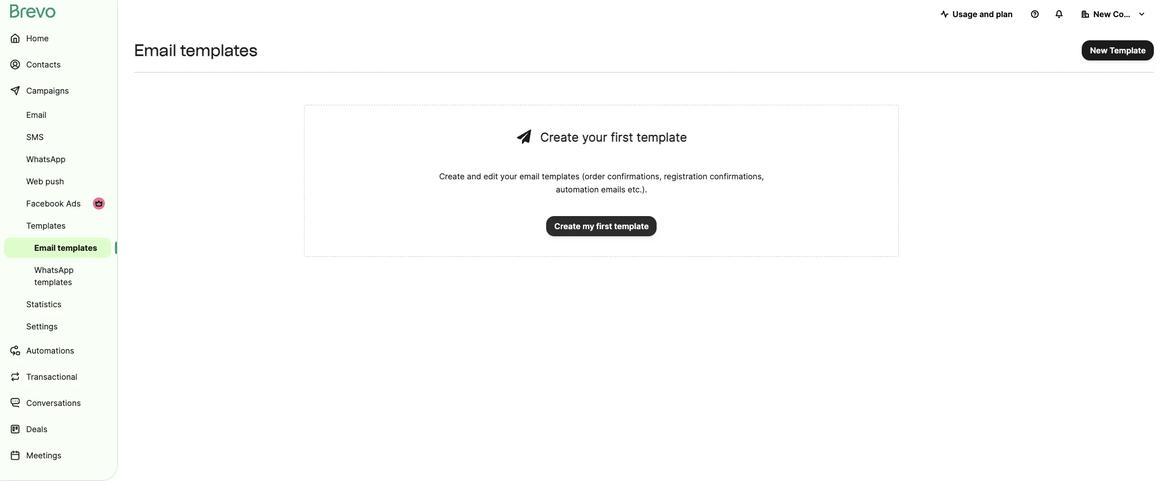 Task type: describe. For each thing, give the bounding box(es) containing it.
first for my
[[597, 222, 613, 232]]

automation
[[556, 185, 599, 195]]

template for create my first template
[[615, 222, 649, 232]]

whatsapp link
[[4, 149, 111, 170]]

deals
[[26, 425, 47, 435]]

usage and plan
[[953, 9, 1013, 19]]

create for create and edit your email templates (order confirmations, registration confirmations, automation emails etc.).
[[439, 172, 465, 182]]

whatsapp templates link
[[4, 260, 111, 293]]

email templates link
[[4, 238, 111, 258]]

home link
[[4, 26, 111, 50]]

first for your
[[611, 130, 634, 145]]

left___rvooi image
[[95, 200, 103, 208]]

create for create your first template
[[541, 130, 579, 145]]

0 vertical spatial your
[[582, 130, 608, 145]]

email
[[520, 172, 540, 182]]

web
[[26, 177, 43, 187]]

automations
[[26, 346, 74, 356]]

create and edit your email templates (order confirmations, registration confirmations, automation emails etc.).
[[439, 172, 764, 195]]

transactional
[[26, 372, 77, 383]]

transactional link
[[4, 365, 111, 390]]

contacts link
[[4, 52, 111, 77]]

new for new company
[[1094, 9, 1112, 19]]

templates link
[[4, 216, 111, 236]]

0 vertical spatial email
[[134, 41, 176, 60]]

create your first template
[[541, 130, 687, 145]]

2 confirmations, from the left
[[710, 172, 764, 182]]

ads
[[66, 199, 81, 209]]

facebook
[[26, 199, 64, 209]]

whatsapp templates
[[34, 265, 74, 288]]

campaigns link
[[4, 79, 111, 103]]

deals link
[[4, 418, 111, 442]]

create my first template
[[555, 222, 649, 232]]

0 vertical spatial email templates
[[134, 41, 258, 60]]

registration
[[664, 172, 708, 182]]

meetings link
[[4, 444, 111, 468]]

(order
[[582, 172, 605, 182]]



Task type: locate. For each thing, give the bounding box(es) containing it.
new
[[1094, 9, 1112, 19], [1091, 45, 1108, 56]]

0 vertical spatial first
[[611, 130, 634, 145]]

0 horizontal spatial confirmations,
[[608, 172, 662, 182]]

and left plan
[[980, 9, 995, 19]]

create inside 'create and edit your email templates (order confirmations, registration confirmations, automation emails etc.).'
[[439, 172, 465, 182]]

settings
[[26, 322, 58, 332]]

campaigns
[[26, 86, 69, 96]]

email inside "link"
[[26, 110, 46, 120]]

first inside button
[[597, 222, 613, 232]]

1 vertical spatial your
[[501, 172, 517, 182]]

usage
[[953, 9, 978, 19]]

settings link
[[4, 317, 111, 337]]

whatsapp
[[26, 154, 66, 165], [34, 265, 74, 276]]

sms
[[26, 132, 44, 142]]

and for usage
[[980, 9, 995, 19]]

template
[[637, 130, 687, 145], [615, 222, 649, 232]]

company
[[1114, 9, 1151, 19]]

1 vertical spatial and
[[467, 172, 482, 182]]

0 vertical spatial new
[[1094, 9, 1112, 19]]

plan
[[997, 9, 1013, 19]]

sms link
[[4, 127, 111, 147]]

home
[[26, 33, 49, 43]]

and for create
[[467, 172, 482, 182]]

create for create my first template
[[555, 222, 581, 232]]

web push link
[[4, 172, 111, 192]]

whatsapp down email templates link
[[34, 265, 74, 276]]

templates inside 'create and edit your email templates (order confirmations, registration confirmations, automation emails etc.).'
[[542, 172, 580, 182]]

1 vertical spatial template
[[615, 222, 649, 232]]

confirmations,
[[608, 172, 662, 182], [710, 172, 764, 182]]

your up (order
[[582, 130, 608, 145]]

template inside button
[[615, 222, 649, 232]]

whatsapp up web push
[[26, 154, 66, 165]]

first right my
[[597, 222, 613, 232]]

email templates
[[134, 41, 258, 60], [34, 243, 97, 253]]

new template button
[[1083, 40, 1155, 61]]

usage and plan button
[[933, 4, 1021, 24]]

1 horizontal spatial your
[[582, 130, 608, 145]]

push
[[45, 177, 64, 187]]

1 horizontal spatial email templates
[[134, 41, 258, 60]]

2 vertical spatial email
[[34, 243, 56, 253]]

emails
[[601, 185, 626, 195]]

statistics link
[[4, 295, 111, 315]]

1 vertical spatial email
[[26, 110, 46, 120]]

0 vertical spatial and
[[980, 9, 995, 19]]

new for new template
[[1091, 45, 1108, 56]]

new left company at the top right of page
[[1094, 9, 1112, 19]]

new company button
[[1074, 4, 1155, 24]]

create inside button
[[555, 222, 581, 232]]

your inside 'create and edit your email templates (order confirmations, registration confirmations, automation emails etc.).'
[[501, 172, 517, 182]]

0 horizontal spatial email templates
[[34, 243, 97, 253]]

facebook ads
[[26, 199, 81, 209]]

first
[[611, 130, 634, 145], [597, 222, 613, 232]]

1 vertical spatial create
[[439, 172, 465, 182]]

template down etc.).
[[615, 222, 649, 232]]

contacts
[[26, 60, 61, 70]]

0 vertical spatial template
[[637, 130, 687, 145]]

1 vertical spatial first
[[597, 222, 613, 232]]

automations link
[[4, 339, 111, 363]]

1 vertical spatial new
[[1091, 45, 1108, 56]]

1 horizontal spatial confirmations,
[[710, 172, 764, 182]]

0 vertical spatial whatsapp
[[26, 154, 66, 165]]

etc.).
[[628, 185, 648, 195]]

conversations link
[[4, 392, 111, 416]]

my
[[583, 222, 595, 232]]

templates
[[180, 41, 258, 60], [542, 172, 580, 182], [58, 243, 97, 253], [34, 278, 72, 288]]

template
[[1110, 45, 1147, 56]]

email link
[[4, 105, 111, 125]]

meetings
[[26, 451, 62, 461]]

1 confirmations, from the left
[[608, 172, 662, 182]]

new left template
[[1091, 45, 1108, 56]]

and
[[980, 9, 995, 19], [467, 172, 482, 182]]

1 vertical spatial email templates
[[34, 243, 97, 253]]

whatsapp for whatsapp templates
[[34, 265, 74, 276]]

0 horizontal spatial and
[[467, 172, 482, 182]]

and inside usage and plan button
[[980, 9, 995, 19]]

facebook ads link
[[4, 194, 111, 214]]

whatsapp for whatsapp
[[26, 154, 66, 165]]

email
[[134, 41, 176, 60], [26, 110, 46, 120], [34, 243, 56, 253]]

your right edit
[[501, 172, 517, 182]]

templates inside whatsapp templates
[[34, 278, 72, 288]]

1 horizontal spatial and
[[980, 9, 995, 19]]

create
[[541, 130, 579, 145], [439, 172, 465, 182], [555, 222, 581, 232]]

0 vertical spatial create
[[541, 130, 579, 145]]

0 horizontal spatial your
[[501, 172, 517, 182]]

and inside 'create and edit your email templates (order confirmations, registration confirmations, automation emails etc.).'
[[467, 172, 482, 182]]

create my first template button
[[547, 216, 657, 237]]

templates
[[26, 221, 66, 231]]

1 vertical spatial whatsapp
[[34, 265, 74, 276]]

conversations
[[26, 399, 81, 409]]

new company
[[1094, 9, 1151, 19]]

your
[[582, 130, 608, 145], [501, 172, 517, 182]]

web push
[[26, 177, 64, 187]]

template up registration on the top right of the page
[[637, 130, 687, 145]]

and left edit
[[467, 172, 482, 182]]

first up 'create and edit your email templates (order confirmations, registration confirmations, automation emails etc.).'
[[611, 130, 634, 145]]

new template
[[1091, 45, 1147, 56]]

edit
[[484, 172, 498, 182]]

2 vertical spatial create
[[555, 222, 581, 232]]

statistics
[[26, 300, 62, 310]]

template for create your first template
[[637, 130, 687, 145]]



Task type: vqa. For each thing, say whether or not it's contained in the screenshot.
2
no



